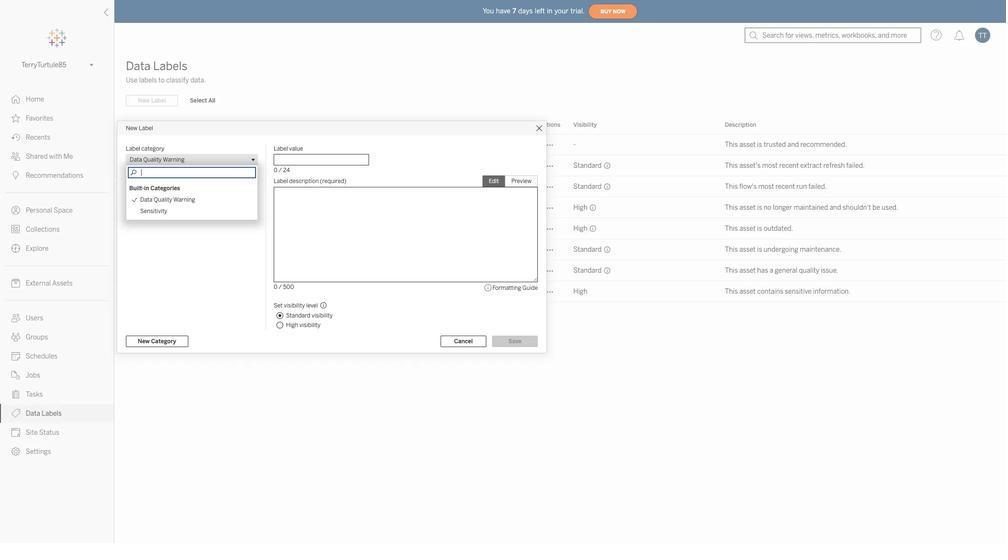 Task type: describe. For each thing, give the bounding box(es) containing it.
maintenance.
[[800, 246, 842, 254]]

you have 7 days left in your trial.
[[483, 7, 585, 15]]

4 row from the top
[[114, 198, 1007, 218]]

settings
[[26, 448, 51, 456]]

favorites
[[26, 114, 53, 123]]

1 horizontal spatial run
[[378, 182, 388, 189]]

new for select all
[[138, 97, 150, 104]]

this asset's most recent extract refresh failed.
[[725, 162, 865, 170]]

0 for 0 / 500
[[274, 284, 278, 290]]

personal space
[[26, 207, 73, 215]]

this flow's most recent run failed.
[[725, 183, 827, 191]]

labels for data labels
[[42, 410, 62, 418]]

Label category text field
[[128, 167, 256, 178]]

asset for a
[[740, 267, 756, 275]]

learn more link
[[179, 184, 212, 192]]

external assets link
[[0, 274, 114, 293]]

data quality warning button
[[126, 154, 258, 165]]

labels for data labels use labels to classify data.
[[153, 59, 188, 73]]

7
[[513, 7, 517, 15]]

asset's
[[740, 162, 761, 170]]

select
[[190, 97, 207, 104]]

set visibility level
[[274, 302, 318, 309]]

1 horizontal spatial extract
[[364, 161, 384, 168]]

this for this asset has a general quality issue.
[[725, 267, 738, 275]]

data quality warning for this asset is outdated.
[[144, 225, 208, 233]]

be
[[873, 204, 881, 212]]

data inside data labels use labels to classify data.
[[126, 59, 151, 73]]

preview
[[512, 178, 532, 184]]

labels
[[139, 76, 157, 84]]

data labels
[[26, 410, 62, 418]]

0 horizontal spatial failed.
[[809, 183, 827, 191]]

maintained
[[794, 204, 829, 212]]

groups
[[26, 333, 48, 342]]

categories
[[151, 185, 180, 192]]

this for this asset is no longer maintained and shouldn't be used.
[[725, 204, 738, 212]]

level
[[306, 302, 318, 309]]

1 horizontal spatial in
[[547, 7, 553, 15]]

grid containing certification
[[114, 116, 1007, 543]]

with
[[49, 153, 62, 161]]

description
[[725, 122, 757, 128]]

quality inside built-in categories data quality warning sensitivity
[[154, 196, 172, 203]]

0 / 24
[[274, 167, 290, 173]]

24
[[283, 167, 290, 173]]

formatting
[[493, 285, 521, 291]]

this for this asset is trusted and recommended.
[[725, 141, 738, 149]]

flow run failed
[[364, 182, 404, 189]]

quality inside popup button
[[143, 156, 162, 163]]

is for trusted
[[758, 141, 763, 149]]

data inside popup button
[[130, 156, 142, 163]]

/ for 500
[[279, 284, 282, 290]]

data quality warning inside popup button
[[130, 156, 185, 163]]

category inside new category popup button
[[151, 338, 176, 345]]

sensitivity
[[140, 208, 167, 214]]

undergoing
[[764, 246, 799, 254]]

tasks link
[[0, 385, 114, 404]]

1 horizontal spatial failed.
[[847, 162, 865, 170]]

assets.
[[160, 185, 178, 192]]

use
[[126, 76, 138, 84]]

favorites link
[[0, 109, 114, 128]]

shouldn't
[[843, 204, 871, 212]]

buy now
[[601, 8, 626, 15]]

quality down assets.
[[160, 204, 181, 212]]

classify
[[166, 76, 189, 84]]

6 row from the top
[[114, 239, 1007, 260]]

category
[[142, 145, 164, 152]]

0 vertical spatial -
[[574, 141, 576, 149]]

formatting guide
[[493, 285, 538, 291]]

is for outdated.
[[758, 225, 763, 233]]

site status
[[26, 429, 59, 437]]

Label description (required) text field
[[274, 187, 538, 282]]

row containing warning - flow run failed
[[114, 177, 1007, 198]]

0 horizontal spatial extract
[[175, 162, 197, 170]]

save button
[[492, 336, 538, 347]]

explore
[[26, 245, 49, 253]]

extract refresh failed
[[364, 161, 421, 168]]

data labels link
[[0, 404, 114, 423]]

row group containing certification
[[114, 135, 1007, 302]]

save
[[509, 338, 522, 345]]

visibility for set
[[284, 302, 305, 309]]

status
[[39, 429, 59, 437]]

collections link
[[0, 220, 114, 239]]

extract
[[801, 162, 822, 170]]

more
[[197, 185, 212, 192]]

left
[[535, 7, 545, 15]]

most for flow's
[[759, 183, 774, 191]]

set visibility level option group
[[274, 300, 538, 330]]

this for this asset is outdated.
[[725, 225, 738, 233]]

new label button
[[126, 95, 178, 106]]

navigation panel element
[[0, 29, 114, 461]]

shared with me
[[26, 153, 73, 161]]

recent for extract
[[780, 162, 799, 170]]

assets
[[52, 280, 73, 288]]

asset for no
[[740, 204, 756, 212]]

recents
[[26, 134, 50, 142]]

users
[[26, 314, 43, 322]]

recents link
[[0, 128, 114, 147]]

value
[[351, 122, 366, 128]]

label category
[[126, 145, 164, 152]]

schedules link
[[0, 347, 114, 366]]

users link
[[0, 309, 114, 328]]

category inside grid
[[144, 122, 169, 128]]

longer
[[773, 204, 793, 212]]

groups link
[[0, 328, 114, 347]]

tasks
[[26, 391, 43, 399]]

have
[[496, 7, 511, 15]]

also
[[192, 176, 203, 183]]

new label inside button
[[138, 97, 166, 104]]

built-in categories data quality warning sensitivity
[[129, 185, 195, 214]]

data labels use labels to classify data.
[[126, 59, 206, 84]]

cancel button
[[441, 336, 487, 347]]

warning - flow run failed
[[144, 183, 219, 191]]

built-in categories group
[[129, 182, 255, 217]]

explore link
[[0, 239, 114, 258]]

this asset is undergoing maintenance.
[[725, 246, 842, 254]]

0 for 0 / 24
[[274, 167, 278, 173]]

new for cancel
[[138, 338, 150, 345]]

data quality warnings also appear on downstream assets.
[[126, 176, 230, 192]]

warning inside popup button
[[163, 156, 185, 163]]

2 vertical spatial visibility
[[300, 322, 321, 328]]

new label dialog
[[117, 121, 547, 353]]

this for this asset contains sensitive information.
[[725, 288, 738, 296]]



Task type: locate. For each thing, give the bounding box(es) containing it.
asset for outdated.
[[740, 225, 756, 233]]

label description (required)
[[274, 178, 347, 184]]

most right flow's at the right of page
[[759, 183, 774, 191]]

data inside main navigation. press the up and down arrow keys to access links. element
[[26, 410, 40, 418]]

and left shouldn't
[[830, 204, 842, 212]]

1 horizontal spatial labels
[[153, 59, 188, 73]]

this left "has"
[[725, 267, 738, 275]]

new inside new category popup button
[[138, 338, 150, 345]]

most right asset's
[[763, 162, 778, 170]]

select all
[[190, 97, 216, 104]]

3 asset from the top
[[740, 225, 756, 233]]

/ for 24
[[279, 167, 282, 173]]

0 horizontal spatial and
[[788, 141, 799, 149]]

this asset is trusted and recommended.
[[725, 141, 847, 149]]

failed
[[406, 161, 421, 168], [221, 162, 238, 170], [389, 182, 404, 189], [202, 183, 219, 191]]

0 vertical spatial new
[[138, 97, 150, 104]]

quality down categories
[[154, 196, 172, 203]]

1 / from the top
[[279, 167, 282, 173]]

most for asset's
[[763, 162, 778, 170]]

select all button
[[184, 95, 222, 106]]

visibility
[[574, 122, 597, 128]]

1 vertical spatial failed.
[[809, 183, 827, 191]]

5 row from the top
[[114, 218, 1007, 239]]

information image
[[484, 284, 493, 292]]

this left the outdated.
[[725, 225, 738, 233]]

site status link
[[0, 423, 114, 442]]

warning
[[163, 156, 185, 163], [144, 162, 169, 170], [144, 183, 169, 191], [173, 196, 195, 203], [183, 204, 208, 212], [183, 225, 208, 233]]

1 is from the top
[[758, 141, 763, 149]]

recommended.
[[801, 141, 847, 149]]

row containing high
[[114, 281, 1007, 302]]

(required)
[[320, 178, 347, 184]]

0 left "500"
[[274, 284, 278, 290]]

data quality warning
[[130, 156, 185, 163], [144, 204, 208, 212], [144, 225, 208, 233]]

1 0 from the top
[[274, 167, 278, 173]]

2 vertical spatial data quality warning
[[144, 225, 208, 233]]

home link
[[0, 90, 114, 109]]

is left no at the top of page
[[758, 204, 763, 212]]

standard visibility high visibility
[[286, 312, 333, 328]]

label for label value
[[274, 145, 288, 152]]

refresh right extract
[[824, 162, 845, 170]]

refresh
[[386, 161, 405, 168], [198, 162, 220, 170], [824, 162, 845, 170]]

1 asset from the top
[[740, 141, 756, 149]]

1 vertical spatial and
[[830, 204, 842, 212]]

asset for trusted
[[740, 141, 756, 149]]

0 / 500
[[274, 284, 294, 290]]

/ left "24" at the left top of the page
[[279, 167, 282, 173]]

0 horizontal spatial in
[[144, 185, 149, 192]]

1 this from the top
[[725, 141, 738, 149]]

and right trusted
[[788, 141, 799, 149]]

label inside button
[[151, 97, 166, 104]]

guide
[[523, 285, 538, 291]]

set
[[274, 302, 283, 309]]

7 this from the top
[[725, 267, 738, 275]]

1 horizontal spatial and
[[830, 204, 842, 212]]

0 left "24" at the left top of the page
[[274, 167, 278, 173]]

this for this flow's most recent run failed.
[[725, 183, 738, 191]]

data quality warning down assets.
[[144, 204, 208, 212]]

data quality warning down 'category'
[[130, 156, 185, 163]]

actions
[[540, 122, 561, 128]]

0 vertical spatial visibility
[[284, 302, 305, 309]]

new category
[[138, 338, 176, 345]]

site
[[26, 429, 38, 437]]

recent down this asset is trusted and recommended.
[[780, 162, 799, 170]]

0 vertical spatial and
[[788, 141, 799, 149]]

built-
[[129, 185, 144, 192]]

- for warning - flow run failed
[[171, 183, 173, 191]]

recent
[[780, 162, 799, 170], [776, 183, 795, 191]]

recommendations link
[[0, 166, 114, 185]]

2 asset from the top
[[740, 204, 756, 212]]

this down this asset is outdated.
[[725, 246, 738, 254]]

jobs
[[26, 372, 40, 380]]

asset down this asset is outdated.
[[740, 246, 756, 254]]

you
[[483, 7, 494, 15]]

row group
[[114, 135, 1007, 302]]

is for no
[[758, 204, 763, 212]]

8 this from the top
[[725, 288, 738, 296]]

2 vertical spatial -
[[171, 183, 173, 191]]

this left flow's at the right of page
[[725, 183, 738, 191]]

1 row from the top
[[114, 135, 1007, 156]]

information.
[[814, 288, 851, 296]]

asset left "has"
[[740, 267, 756, 275]]

new label down labels
[[138, 97, 166, 104]]

labels up "classify"
[[153, 59, 188, 73]]

buy now button
[[589, 4, 638, 19]]

1 vertical spatial category
[[151, 338, 176, 345]]

4 is from the top
[[758, 246, 763, 254]]

2 vertical spatial new
[[138, 338, 150, 345]]

quality up categories
[[148, 176, 166, 183]]

flow
[[364, 182, 377, 189], [175, 183, 189, 191]]

now
[[613, 8, 626, 15]]

2 row from the top
[[114, 156, 1007, 177]]

1 vertical spatial new label
[[126, 125, 153, 131]]

data quality warning for this asset is no longer maintained and shouldn't be used.
[[144, 204, 208, 212]]

grid
[[114, 116, 1007, 543]]

value
[[289, 145, 303, 152]]

custom label dialog info tooltip image
[[126, 176, 133, 182]]

cancel
[[454, 338, 473, 345]]

certification
[[144, 141, 182, 149]]

your
[[555, 7, 569, 15]]

Label value text field
[[274, 154, 369, 165]]

row
[[114, 135, 1007, 156], [114, 156, 1007, 177], [114, 177, 1007, 198], [114, 198, 1007, 218], [114, 218, 1007, 239], [114, 239, 1007, 260], [114, 260, 1007, 281], [114, 281, 1007, 302]]

failed.
[[847, 162, 865, 170], [809, 183, 827, 191]]

jobs link
[[0, 366, 114, 385]]

days
[[518, 7, 533, 15]]

sensitive
[[785, 288, 812, 296]]

data inside data quality warnings also appear on downstream assets.
[[135, 176, 147, 183]]

2 / from the top
[[279, 284, 282, 290]]

1 vertical spatial in
[[144, 185, 149, 192]]

label up label category
[[139, 125, 153, 131]]

label for label category
[[126, 145, 140, 152]]

editor mode option group
[[483, 175, 538, 187]]

recommendations
[[26, 172, 84, 180]]

0 vertical spatial labels
[[153, 59, 188, 73]]

schedules
[[26, 353, 58, 361]]

label left 'category'
[[126, 145, 140, 152]]

this up this asset is outdated.
[[725, 204, 738, 212]]

this for this asset's most recent extract refresh failed.
[[725, 162, 738, 170]]

500
[[283, 284, 294, 290]]

this asset contains sensitive information.
[[725, 288, 851, 296]]

0 vertical spatial recent
[[780, 162, 799, 170]]

extract up warnings
[[175, 162, 197, 170]]

0 horizontal spatial labels
[[42, 410, 62, 418]]

high
[[574, 204, 588, 212], [574, 225, 588, 233], [574, 288, 588, 296], [286, 322, 298, 328]]

description
[[289, 178, 319, 184]]

label value
[[274, 145, 303, 152]]

4 asset from the top
[[740, 246, 756, 254]]

failed. up this asset is no longer maintained and shouldn't be used.
[[809, 183, 827, 191]]

0 vertical spatial 0
[[274, 167, 278, 173]]

1 horizontal spatial refresh
[[386, 161, 405, 168]]

recent up longer
[[776, 183, 795, 191]]

this for this asset is undergoing maintenance.
[[725, 246, 738, 254]]

label
[[151, 97, 166, 104], [139, 125, 153, 131], [126, 145, 140, 152], [274, 145, 288, 152], [274, 178, 288, 184]]

labels inside data labels use labels to classify data.
[[153, 59, 188, 73]]

- for warning - extract refresh failed
[[171, 162, 173, 170]]

quality
[[143, 156, 162, 163], [154, 196, 172, 203], [160, 204, 181, 212], [160, 225, 181, 233]]

in inside built-in categories data quality warning sensitivity
[[144, 185, 149, 192]]

0 horizontal spatial refresh
[[198, 162, 220, 170]]

7 row from the top
[[114, 260, 1007, 281]]

0 horizontal spatial flow
[[175, 183, 189, 191]]

label left value
[[274, 145, 288, 152]]

labels
[[153, 59, 188, 73], [42, 410, 62, 418]]

labels up status
[[42, 410, 62, 418]]

asset down description
[[740, 141, 756, 149]]

label down 0 / 24
[[274, 178, 288, 184]]

a
[[770, 267, 774, 275]]

space
[[54, 207, 73, 215]]

0 vertical spatial data quality warning
[[130, 156, 185, 163]]

1 horizontal spatial flow
[[364, 182, 377, 189]]

in
[[547, 7, 553, 15], [144, 185, 149, 192]]

asset for undergoing
[[740, 246, 756, 254]]

0 vertical spatial most
[[763, 162, 778, 170]]

asset left the outdated.
[[740, 225, 756, 233]]

3 is from the top
[[758, 225, 763, 233]]

3 row from the top
[[114, 177, 1007, 198]]

recent for run
[[776, 183, 795, 191]]

5 asset from the top
[[740, 267, 756, 275]]

issue.
[[821, 267, 839, 275]]

data inside built-in categories data quality warning sensitivity
[[140, 196, 153, 203]]

4 this from the top
[[725, 204, 738, 212]]

new label up label category
[[126, 125, 153, 131]]

this asset is no longer maintained and shouldn't be used.
[[725, 204, 899, 212]]

quality down sensitivity
[[160, 225, 181, 233]]

quality left issue.
[[799, 267, 820, 275]]

row containing certification
[[114, 135, 1007, 156]]

labels inside main navigation. press the up and down arrow keys to access links. element
[[42, 410, 62, 418]]

0 vertical spatial /
[[279, 167, 282, 173]]

2 is from the top
[[758, 204, 763, 212]]

1 vertical spatial most
[[759, 183, 774, 191]]

1 vertical spatial /
[[279, 284, 282, 290]]

general
[[775, 267, 798, 275]]

2 horizontal spatial run
[[797, 183, 807, 191]]

0 horizontal spatial quality
[[148, 176, 166, 183]]

label down to
[[151, 97, 166, 104]]

this left the contains
[[725, 288, 738, 296]]

visibility for standard
[[312, 312, 333, 319]]

all
[[208, 97, 216, 104]]

new category button
[[126, 336, 188, 347]]

1 vertical spatial labels
[[42, 410, 62, 418]]

0 horizontal spatial run
[[190, 183, 201, 191]]

1 vertical spatial -
[[171, 162, 173, 170]]

row containing warning - extract refresh failed
[[114, 156, 1007, 177]]

refresh up flow run failed
[[386, 161, 405, 168]]

this down description
[[725, 141, 738, 149]]

8 row from the top
[[114, 281, 1007, 302]]

0 vertical spatial in
[[547, 7, 553, 15]]

2 0 from the top
[[274, 284, 278, 290]]

extract up flow run failed
[[364, 161, 384, 168]]

standard inside standard visibility high visibility
[[286, 312, 310, 319]]

is down this asset is outdated.
[[758, 246, 763, 254]]

2 this from the top
[[725, 162, 738, 170]]

warnings
[[167, 176, 191, 183]]

0 vertical spatial quality
[[148, 176, 166, 183]]

/
[[279, 167, 282, 173], [279, 284, 282, 290]]

/ left "500"
[[279, 284, 282, 290]]

new label inside dialog
[[126, 125, 153, 131]]

quality inside data quality warnings also appear on downstream assets.
[[148, 176, 166, 183]]

quality down 'category'
[[143, 156, 162, 163]]

1 vertical spatial data quality warning
[[144, 204, 208, 212]]

6 asset from the top
[[740, 288, 756, 296]]

2 horizontal spatial refresh
[[824, 162, 845, 170]]

has
[[758, 267, 769, 275]]

3 this from the top
[[725, 183, 738, 191]]

refresh up appear
[[198, 162, 220, 170]]

this asset has a general quality issue.
[[725, 267, 839, 275]]

is for undergoing
[[758, 246, 763, 254]]

warning inside built-in categories data quality warning sensitivity
[[173, 196, 195, 203]]

5 this from the top
[[725, 225, 738, 233]]

0 vertical spatial category
[[144, 122, 169, 128]]

main navigation. press the up and down arrow keys to access links. element
[[0, 90, 114, 461]]

is left trusted
[[758, 141, 763, 149]]

1 vertical spatial quality
[[799, 267, 820, 275]]

settings link
[[0, 442, 114, 461]]

1 vertical spatial visibility
[[312, 312, 333, 319]]

contains
[[758, 288, 784, 296]]

is left the outdated.
[[758, 225, 763, 233]]

label for label description (required)
[[274, 178, 288, 184]]

in right left
[[547, 7, 553, 15]]

shared with me link
[[0, 147, 114, 166]]

personal space link
[[0, 201, 114, 220]]

in left categories
[[144, 185, 149, 192]]

data quality warning down sensitivity
[[144, 225, 208, 233]]

this left asset's
[[725, 162, 738, 170]]

on
[[224, 176, 230, 183]]

failed. down recommended.
[[847, 162, 865, 170]]

0 vertical spatial new label
[[138, 97, 166, 104]]

asset left the contains
[[740, 288, 756, 296]]

1 vertical spatial new
[[126, 125, 138, 131]]

shared
[[26, 153, 48, 161]]

trusted
[[764, 141, 786, 149]]

me
[[64, 153, 73, 161]]

1 vertical spatial 0
[[274, 284, 278, 290]]

asset left no at the top of page
[[740, 204, 756, 212]]

asset
[[740, 141, 756, 149], [740, 204, 756, 212], [740, 225, 756, 233], [740, 246, 756, 254], [740, 267, 756, 275], [740, 288, 756, 296]]

used.
[[882, 204, 899, 212]]

this asset is outdated.
[[725, 225, 794, 233]]

new inside new label button
[[138, 97, 150, 104]]

1 vertical spatial recent
[[776, 183, 795, 191]]

0 vertical spatial failed.
[[847, 162, 865, 170]]

high inside standard visibility high visibility
[[286, 322, 298, 328]]

6 this from the top
[[725, 246, 738, 254]]

asset for sensitive
[[740, 288, 756, 296]]

1 horizontal spatial quality
[[799, 267, 820, 275]]



Task type: vqa. For each thing, say whether or not it's contained in the screenshot.
or to the top
no



